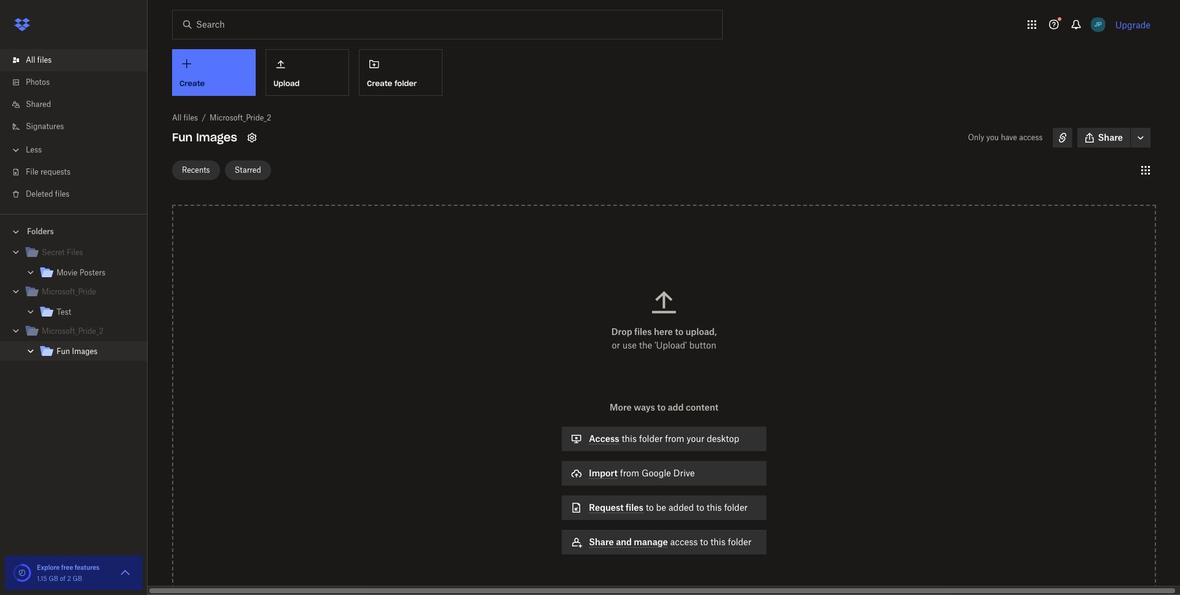 Task type: locate. For each thing, give the bounding box(es) containing it.
shared link
[[10, 93, 148, 116]]

2 gb from the left
[[73, 575, 82, 582]]

movie posters
[[57, 268, 106, 277]]

all files / microsoft_pride_2
[[172, 113, 272, 122]]

files for drop files here to upload, or use the 'upload' button
[[635, 327, 652, 337]]

1 vertical spatial fun
[[57, 347, 70, 356]]

upgrade
[[1116, 19, 1151, 30]]

images
[[196, 130, 237, 145], [72, 347, 98, 356]]

to left be
[[646, 502, 654, 513]]

0 horizontal spatial from
[[620, 468, 640, 478]]

files for all files
[[37, 55, 52, 65]]

deleted
[[26, 189, 53, 199]]

1 gb from the left
[[49, 575, 58, 582]]

microsoft_pride_2
[[210, 113, 272, 122]]

add
[[668, 402, 684, 413]]

0 vertical spatial share
[[1099, 132, 1124, 143]]

gb left of
[[49, 575, 58, 582]]

folders
[[27, 227, 54, 236]]

all files link left /
[[172, 112, 198, 124]]

0 horizontal spatial images
[[72, 347, 98, 356]]

of
[[60, 575, 66, 582]]

deleted files
[[26, 189, 70, 199]]

all
[[26, 55, 35, 65], [172, 113, 182, 122]]

explore free features 1.15 gb of 2 gb
[[37, 564, 100, 582]]

to down request files to be added to this folder
[[701, 537, 709, 547]]

test
[[57, 308, 71, 317]]

0 horizontal spatial create
[[180, 79, 205, 88]]

files left /
[[184, 113, 198, 122]]

all for all files
[[26, 55, 35, 65]]

group
[[0, 240, 148, 370]]

you
[[987, 133, 999, 142]]

this right access
[[622, 434, 637, 444]]

gb
[[49, 575, 58, 582], [73, 575, 82, 582]]

1 horizontal spatial fun images
[[172, 130, 237, 145]]

0 vertical spatial all
[[26, 55, 35, 65]]

1 vertical spatial access
[[671, 537, 698, 547]]

quota usage element
[[12, 563, 32, 583]]

all files
[[26, 55, 52, 65]]

from left your
[[665, 434, 685, 444]]

create inside button
[[367, 79, 393, 88]]

1 horizontal spatial gb
[[73, 575, 82, 582]]

gb right 2
[[73, 575, 82, 582]]

all up photos on the top left of page
[[26, 55, 35, 65]]

file requests
[[26, 167, 71, 177]]

dropbox image
[[10, 12, 34, 37]]

0 vertical spatial all files link
[[10, 49, 148, 71]]

share
[[1099, 132, 1124, 143], [589, 537, 614, 547]]

create inside popup button
[[180, 79, 205, 88]]

0 vertical spatial from
[[665, 434, 685, 444]]

share for share
[[1099, 132, 1124, 143]]

less
[[26, 145, 42, 154]]

fun images
[[172, 130, 237, 145], [57, 347, 98, 356]]

1.15
[[37, 575, 47, 582]]

1 horizontal spatial all
[[172, 113, 182, 122]]

from right import
[[620, 468, 640, 478]]

1 horizontal spatial access
[[1020, 133, 1043, 142]]

use
[[623, 340, 637, 351]]

0 horizontal spatial share
[[589, 537, 614, 547]]

1 vertical spatial from
[[620, 468, 640, 478]]

0 horizontal spatial access
[[671, 537, 698, 547]]

all files link up shared link
[[10, 49, 148, 71]]

share and manage access to this folder
[[589, 537, 752, 547]]

all inside list item
[[26, 55, 35, 65]]

access
[[1020, 133, 1043, 142], [671, 537, 698, 547]]

images down all files / microsoft_pride_2
[[196, 130, 237, 145]]

2 vertical spatial this
[[711, 537, 726, 547]]

files left be
[[626, 502, 644, 513]]

0 vertical spatial access
[[1020, 133, 1043, 142]]

more ways to add content
[[610, 402, 719, 413]]

1 vertical spatial fun images
[[57, 347, 98, 356]]

share inside more ways to add content element
[[589, 537, 614, 547]]

jp
[[1095, 20, 1103, 28]]

access right have
[[1020, 133, 1043, 142]]

fun down test
[[57, 347, 70, 356]]

access inside more ways to add content element
[[671, 537, 698, 547]]

upgrade link
[[1116, 19, 1151, 30]]

from
[[665, 434, 685, 444], [620, 468, 640, 478]]

google
[[642, 468, 671, 478]]

this down request files to be added to this folder
[[711, 537, 726, 547]]

1 vertical spatial this
[[707, 502, 722, 513]]

your
[[687, 434, 705, 444]]

fun up recents
[[172, 130, 193, 145]]

1 horizontal spatial share
[[1099, 132, 1124, 143]]

share inside button
[[1099, 132, 1124, 143]]

list containing all files
[[0, 42, 148, 214]]

1 vertical spatial all
[[172, 113, 182, 122]]

folder inside button
[[395, 79, 417, 88]]

fun images down /
[[172, 130, 237, 145]]

access for have
[[1020, 133, 1043, 142]]

1 vertical spatial all files link
[[172, 112, 198, 124]]

files inside more ways to add content element
[[626, 502, 644, 513]]

files right 'deleted'
[[55, 189, 70, 199]]

ways
[[634, 402, 655, 413]]

access
[[589, 434, 620, 444]]

folder
[[395, 79, 417, 88], [639, 434, 663, 444], [725, 502, 748, 513], [728, 537, 752, 547]]

this right added
[[707, 502, 722, 513]]

1 horizontal spatial fun
[[172, 130, 193, 145]]

0 vertical spatial images
[[196, 130, 237, 145]]

files
[[37, 55, 52, 65], [184, 113, 198, 122], [55, 189, 70, 199], [635, 327, 652, 337], [626, 502, 644, 513]]

1 horizontal spatial create
[[367, 79, 393, 88]]

0 horizontal spatial fun images
[[57, 347, 98, 356]]

movie
[[57, 268, 78, 277]]

have
[[1001, 133, 1018, 142]]

list
[[0, 42, 148, 214]]

access right "manage"
[[671, 537, 698, 547]]

starred
[[235, 165, 261, 174]]

microsoft_pride_2 link
[[210, 112, 272, 124]]

files inside list item
[[37, 55, 52, 65]]

to right here
[[675, 327, 684, 337]]

to
[[675, 327, 684, 337], [658, 402, 666, 413], [646, 502, 654, 513], [697, 502, 705, 513], [701, 537, 709, 547]]

create button
[[172, 49, 256, 96]]

button
[[690, 340, 717, 351]]

create
[[367, 79, 393, 88], [180, 79, 205, 88]]

be
[[657, 502, 667, 513]]

files for all files / microsoft_pride_2
[[184, 113, 198, 122]]

1 horizontal spatial from
[[665, 434, 685, 444]]

files up the
[[635, 327, 652, 337]]

upload,
[[686, 327, 717, 337]]

0 vertical spatial fun images
[[172, 130, 237, 145]]

this
[[622, 434, 637, 444], [707, 502, 722, 513], [711, 537, 726, 547]]

only you have access
[[969, 133, 1043, 142]]

fun
[[172, 130, 193, 145], [57, 347, 70, 356]]

files up photos on the top left of page
[[37, 55, 52, 65]]

1 vertical spatial share
[[589, 537, 614, 547]]

1 horizontal spatial images
[[196, 130, 237, 145]]

all files link
[[10, 49, 148, 71], [172, 112, 198, 124]]

1 vertical spatial images
[[72, 347, 98, 356]]

0 horizontal spatial all
[[26, 55, 35, 65]]

all left /
[[172, 113, 182, 122]]

fun images down test link
[[57, 347, 98, 356]]

movie posters link
[[39, 265, 138, 282]]

0 horizontal spatial fun
[[57, 347, 70, 356]]

images down test link
[[72, 347, 98, 356]]

0 horizontal spatial gb
[[49, 575, 58, 582]]

files inside drop files here to upload, or use the 'upload' button
[[635, 327, 652, 337]]

upload button
[[266, 49, 349, 96]]

posters
[[80, 268, 106, 277]]



Task type: vqa. For each thing, say whether or not it's contained in the screenshot.
group containing Movie Posters
yes



Task type: describe. For each thing, give the bounding box(es) containing it.
request
[[589, 502, 624, 513]]

access this folder from your desktop
[[589, 434, 740, 444]]

file
[[26, 167, 39, 177]]

manage
[[634, 537, 668, 547]]

drive
[[674, 468, 695, 478]]

folder settings image
[[245, 130, 259, 145]]

0 horizontal spatial all files link
[[10, 49, 148, 71]]

folders button
[[0, 222, 148, 240]]

photos
[[26, 77, 50, 87]]

and
[[616, 537, 632, 547]]

0 vertical spatial fun
[[172, 130, 193, 145]]

2
[[67, 575, 71, 582]]

upload
[[274, 79, 300, 88]]

free
[[61, 564, 73, 571]]

desktop
[[707, 434, 740, 444]]

to inside drop files here to upload, or use the 'upload' button
[[675, 327, 684, 337]]

/
[[202, 113, 206, 122]]

more
[[610, 402, 632, 413]]

drop
[[612, 327, 633, 337]]

0 vertical spatial this
[[622, 434, 637, 444]]

requests
[[41, 167, 71, 177]]

import from google drive
[[589, 468, 695, 478]]

all files list item
[[0, 49, 148, 71]]

share button
[[1078, 128, 1131, 148]]

the
[[640, 340, 653, 351]]

deleted files link
[[10, 183, 148, 205]]

photos link
[[10, 71, 148, 93]]

more ways to add content element
[[560, 401, 769, 567]]

explore
[[37, 564, 60, 571]]

shared
[[26, 100, 51, 109]]

access for manage
[[671, 537, 698, 547]]

jp button
[[1089, 15, 1109, 34]]

here
[[654, 327, 673, 337]]

Search in folder "Dropbox" text field
[[196, 18, 697, 31]]

test link
[[39, 304, 138, 321]]

fun images link
[[39, 344, 138, 360]]

create for create folder
[[367, 79, 393, 88]]

signatures link
[[10, 116, 148, 138]]

drop files here to upload, or use the 'upload' button
[[612, 327, 717, 351]]

group containing movie posters
[[0, 240, 148, 370]]

or
[[612, 340, 620, 351]]

share for share and manage access to this folder
[[589, 537, 614, 547]]

added
[[669, 502, 694, 513]]

recents button
[[172, 160, 220, 180]]

1 horizontal spatial all files link
[[172, 112, 198, 124]]

files for request files to be added to this folder
[[626, 502, 644, 513]]

create for create
[[180, 79, 205, 88]]

only
[[969, 133, 985, 142]]

create folder button
[[359, 49, 443, 96]]

'upload'
[[655, 340, 687, 351]]

starred button
[[225, 160, 271, 180]]

file requests link
[[10, 161, 148, 183]]

signatures
[[26, 122, 64, 131]]

features
[[75, 564, 100, 571]]

all for all files / microsoft_pride_2
[[172, 113, 182, 122]]

create folder
[[367, 79, 417, 88]]

to right added
[[697, 502, 705, 513]]

request files to be added to this folder
[[589, 502, 748, 513]]

files for deleted files
[[55, 189, 70, 199]]

recents
[[182, 165, 210, 174]]

content
[[686, 402, 719, 413]]

import
[[589, 468, 618, 478]]

to left add
[[658, 402, 666, 413]]

less image
[[10, 144, 22, 156]]



